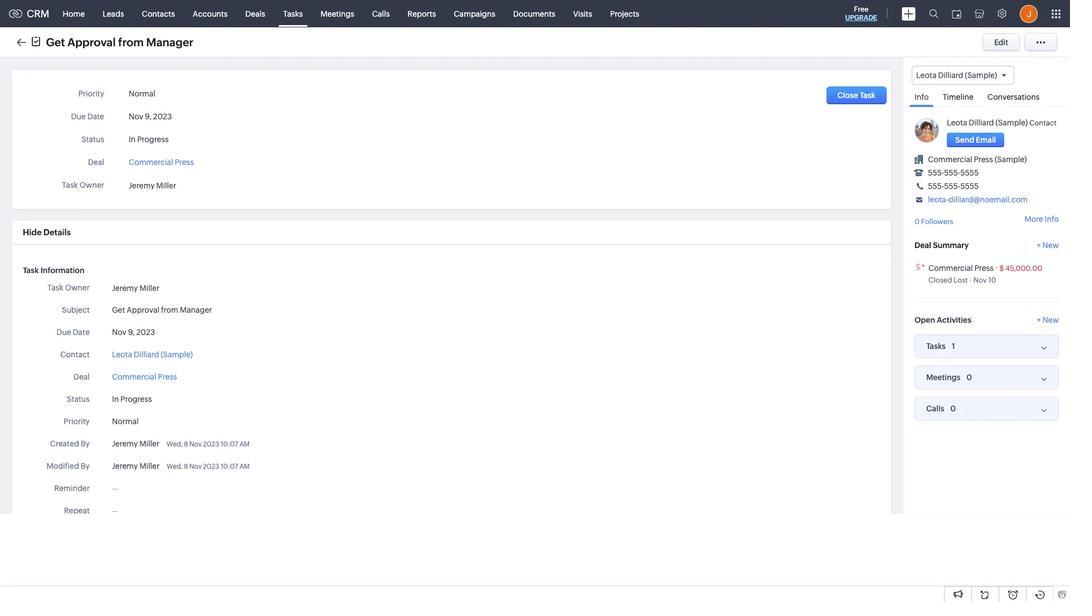 Task type: vqa. For each thing, say whether or not it's contained in the screenshot.
the '555-555-5555'
yes



Task type: locate. For each thing, give the bounding box(es) containing it.
created by
[[50, 439, 90, 448]]

2 555-555-5555 from the top
[[929, 182, 980, 191]]

1 vertical spatial dilliard
[[969, 118, 995, 127]]

0 vertical spatial calls
[[372, 9, 390, 18]]

task owner up details
[[62, 181, 104, 190]]

10:07
[[221, 441, 238, 448], [221, 463, 238, 471]]

2 + from the top
[[1038, 316, 1042, 324]]

1 vertical spatial get approval from manager
[[112, 306, 212, 315]]

0 vertical spatial leota dilliard (sample)
[[917, 71, 998, 80]]

modified
[[47, 462, 79, 471]]

0 vertical spatial manager
[[146, 35, 194, 48]]

1 + from the top
[[1038, 241, 1042, 250]]

task inside close task link
[[860, 91, 876, 100]]

crm
[[27, 8, 49, 20]]

+ new
[[1038, 241, 1060, 250], [1038, 316, 1060, 324]]

1 vertical spatial status
[[67, 395, 90, 404]]

1 vertical spatial 10:07
[[221, 463, 238, 471]]

am
[[240, 441, 250, 448], [240, 463, 250, 471]]

555-555-5555
[[929, 169, 980, 177], [929, 182, 980, 191]]

+ down 45,000.00
[[1038, 316, 1042, 324]]

1 horizontal spatial leota
[[917, 71, 937, 80]]

get approval from manager
[[46, 35, 194, 48], [112, 306, 212, 315]]

meetings down 1
[[927, 373, 961, 382]]

commercial press link
[[129, 154, 194, 167], [929, 264, 994, 273], [112, 371, 177, 383]]

profile image
[[1021, 5, 1038, 23]]

info right more at the top right
[[1045, 215, 1060, 224]]

task owner
[[62, 181, 104, 190], [47, 283, 90, 292]]

0 vertical spatial approval
[[67, 35, 116, 48]]

close task link
[[827, 86, 887, 104]]

contact down the conversations at the top right of page
[[1030, 119, 1057, 127]]

0 vertical spatial leota dilliard (sample) link
[[948, 118, 1029, 127]]

leads link
[[94, 0, 133, 27]]

reminder
[[54, 484, 90, 493]]

nov
[[129, 112, 143, 121], [974, 276, 987, 284], [112, 328, 127, 337], [189, 441, 202, 448], [189, 463, 202, 471]]

wed, 8 nov 2023 10:07 am for modified by
[[167, 463, 250, 471]]

1 wed, 8 nov 2023 10:07 am from the top
[[167, 441, 250, 448]]

2 horizontal spatial leota
[[948, 118, 968, 127]]

2 wed, from the top
[[167, 463, 183, 471]]

1
[[953, 342, 956, 351]]

1 vertical spatial 555-555-5555
[[929, 182, 980, 191]]

create menu element
[[896, 0, 923, 27]]

wed, for created by
[[167, 441, 183, 448]]

0 horizontal spatial leota dilliard (sample) link
[[112, 349, 193, 361]]

1 vertical spatial + new
[[1038, 316, 1060, 324]]

by right created
[[81, 439, 90, 448]]

1 vertical spatial due
[[57, 328, 71, 337]]

normal
[[129, 89, 156, 98], [112, 417, 139, 426]]

calls inside calls link
[[372, 9, 390, 18]]

task up details
[[62, 181, 78, 190]]

info left timeline
[[915, 93, 929, 102]]

wed, 8 nov 2023 10:07 am
[[167, 441, 250, 448], [167, 463, 250, 471]]

0 vertical spatial get
[[46, 35, 65, 48]]

1 horizontal spatial ·
[[996, 264, 999, 273]]

closed
[[929, 276, 953, 284]]

get down crm
[[46, 35, 65, 48]]

0 vertical spatial leota
[[917, 71, 937, 80]]

2 by from the top
[[81, 462, 90, 471]]

by
[[81, 439, 90, 448], [81, 462, 90, 471]]

0 vertical spatial 10:07
[[221, 441, 238, 448]]

1 10:07 from the top
[[221, 441, 238, 448]]

1 wed, from the top
[[167, 441, 183, 448]]

1 vertical spatial priority
[[64, 417, 90, 426]]

8 for modified by
[[184, 463, 188, 471]]

priority
[[78, 89, 104, 98], [64, 417, 90, 426]]

5555 down commercial press (sample)
[[961, 169, 980, 177]]

free upgrade
[[846, 5, 878, 22]]

1 vertical spatial normal
[[112, 417, 139, 426]]

0 vertical spatial in progress
[[129, 135, 169, 144]]

0 vertical spatial from
[[118, 35, 144, 48]]

repeat
[[64, 506, 90, 515]]

projects link
[[602, 0, 649, 27]]

+ new link
[[1038, 241, 1060, 255]]

0 horizontal spatial tasks
[[283, 9, 303, 18]]

from
[[118, 35, 144, 48], [161, 306, 178, 315]]

campaigns link
[[445, 0, 505, 27]]

leota dilliard (sample)
[[917, 71, 998, 80], [112, 350, 193, 359]]

miller
[[156, 181, 176, 190], [140, 284, 160, 293], [140, 439, 160, 448], [140, 462, 160, 471]]

conversations link
[[983, 85, 1046, 107]]

task
[[860, 91, 876, 100], [62, 181, 78, 190], [23, 266, 39, 275], [47, 283, 63, 292]]

tasks
[[283, 9, 303, 18], [927, 342, 946, 351]]

1 555-555-5555 from the top
[[929, 169, 980, 177]]

0 vertical spatial 555-555-5555
[[929, 169, 980, 177]]

activities
[[938, 316, 972, 324]]

leota-dilliard@noemail.com
[[929, 195, 1029, 204]]

0 vertical spatial new
[[1043, 241, 1060, 250]]

leota
[[917, 71, 937, 80], [948, 118, 968, 127], [112, 350, 132, 359]]

1 horizontal spatial contact
[[1030, 119, 1057, 127]]

1 horizontal spatial info
[[1045, 215, 1060, 224]]

1 vertical spatial leota dilliard (sample) link
[[112, 349, 193, 361]]

2 horizontal spatial 0
[[967, 373, 973, 382]]

crm link
[[9, 8, 49, 20]]

0 horizontal spatial leota dilliard (sample)
[[112, 350, 193, 359]]

1 8 from the top
[[184, 441, 188, 448]]

1 horizontal spatial meetings
[[927, 373, 961, 382]]

commercial inside commercial press · $ 45,000.00 closed lost · nov 10
[[929, 264, 974, 273]]

1 vertical spatial wed, 8 nov 2023 10:07 am
[[167, 463, 250, 471]]

0 vertical spatial am
[[240, 441, 250, 448]]

0 vertical spatial 0
[[915, 218, 920, 226]]

meetings left calls link
[[321, 9, 355, 18]]

2 wed, 8 nov 2023 10:07 am from the top
[[167, 463, 250, 471]]

0 vertical spatial dilliard
[[939, 71, 964, 80]]

+ down the more info "link"
[[1038, 241, 1042, 250]]

commercial press
[[129, 158, 194, 167], [112, 373, 177, 381]]

1 vertical spatial ·
[[970, 276, 973, 284]]

8
[[184, 441, 188, 448], [184, 463, 188, 471]]

1 vertical spatial commercial press
[[112, 373, 177, 381]]

get
[[46, 35, 65, 48], [112, 306, 125, 315]]

10:07 for modified by
[[221, 463, 238, 471]]

0 horizontal spatial calls
[[372, 9, 390, 18]]

0 vertical spatial get approval from manager
[[46, 35, 194, 48]]

campaigns
[[454, 9, 496, 18]]

task left information
[[23, 266, 39, 275]]

by for modified by
[[81, 462, 90, 471]]

2 vertical spatial 0
[[951, 404, 957, 413]]

deal
[[88, 158, 104, 167], [915, 241, 932, 250], [74, 373, 90, 381]]

0 vertical spatial in
[[129, 135, 136, 144]]

more info
[[1025, 215, 1060, 224]]

timeline link
[[938, 85, 980, 107]]

tasks inside 'link'
[[283, 9, 303, 18]]

1 horizontal spatial tasks
[[927, 342, 946, 351]]

+
[[1038, 241, 1042, 250], [1038, 316, 1042, 324]]

1 vertical spatial manager
[[180, 306, 212, 315]]

get right subject
[[112, 306, 125, 315]]

tasks right the deals link
[[283, 9, 303, 18]]

documents
[[514, 9, 556, 18]]

commercial press for top commercial press "link"
[[129, 158, 194, 167]]

1 vertical spatial 9,
[[128, 328, 135, 337]]

task right close
[[860, 91, 876, 100]]

1 vertical spatial in progress
[[112, 395, 152, 404]]

0 vertical spatial contact
[[1030, 119, 1057, 127]]

1 am from the top
[[240, 441, 250, 448]]

tasks left 1
[[927, 342, 946, 351]]

0 vertical spatial wed, 8 nov 2023 10:07 am
[[167, 441, 250, 448]]

due date
[[71, 112, 104, 121], [57, 328, 90, 337]]

0 vertical spatial due date
[[71, 112, 104, 121]]

555-555-5555 down commercial press (sample) link
[[929, 169, 980, 177]]

1 by from the top
[[81, 439, 90, 448]]

new
[[1043, 241, 1060, 250], [1043, 316, 1060, 324]]

reports
[[408, 9, 436, 18]]

2 vertical spatial deal
[[74, 373, 90, 381]]

1 vertical spatial in
[[112, 395, 119, 404]]

hide
[[23, 228, 42, 237]]

0 vertical spatial 9,
[[145, 112, 152, 121]]

2 8 from the top
[[184, 463, 188, 471]]

· left the $
[[996, 264, 999, 273]]

press
[[975, 155, 994, 164], [175, 158, 194, 167], [975, 264, 994, 273], [158, 373, 177, 381]]

2 10:07 from the top
[[221, 463, 238, 471]]

None button
[[948, 133, 1005, 147]]

wed, 8 nov 2023 10:07 am for created by
[[167, 441, 250, 448]]

555-
[[929, 169, 945, 177], [945, 169, 961, 177], [929, 182, 945, 191], [945, 182, 961, 191]]

1 vertical spatial new
[[1043, 316, 1060, 324]]

commercial press for the bottommost commercial press "link"
[[112, 373, 177, 381]]

0 vertical spatial + new
[[1038, 241, 1060, 250]]

jeremy miller
[[129, 181, 176, 190], [112, 284, 160, 293], [112, 439, 160, 448], [112, 462, 160, 471]]

contacts link
[[133, 0, 184, 27]]

0 vertical spatial normal
[[129, 89, 156, 98]]

edit button
[[983, 33, 1021, 51]]

(sample)
[[966, 71, 998, 80], [996, 118, 1029, 127], [995, 155, 1028, 164], [161, 350, 193, 359]]

calls
[[372, 9, 390, 18], [927, 404, 945, 413]]

task owner down information
[[47, 283, 90, 292]]

555-555-5555 up leota-
[[929, 182, 980, 191]]

info
[[915, 93, 929, 102], [1045, 215, 1060, 224]]

leota dilliard (sample) link
[[948, 118, 1029, 127], [112, 349, 193, 361]]

hide details link
[[23, 228, 71, 237]]

1 vertical spatial by
[[81, 462, 90, 471]]

1 vertical spatial 5555
[[961, 182, 980, 191]]

task down task information in the left of the page
[[47, 283, 63, 292]]

am for modified by
[[240, 463, 250, 471]]

1 horizontal spatial approval
[[127, 306, 160, 315]]

1 vertical spatial leota
[[948, 118, 968, 127]]

accounts link
[[184, 0, 237, 27]]

leota dilliard (sample) inside field
[[917, 71, 998, 80]]

1 new from the top
[[1043, 241, 1060, 250]]

1 vertical spatial wed,
[[167, 463, 183, 471]]

profile element
[[1014, 0, 1045, 27]]

0 horizontal spatial info
[[915, 93, 929, 102]]

create menu image
[[902, 7, 916, 20]]

10
[[989, 276, 997, 284]]

· right the lost
[[970, 276, 973, 284]]

am for created by
[[240, 441, 250, 448]]

press inside commercial press · $ 45,000.00 closed lost · nov 10
[[975, 264, 994, 273]]

1 vertical spatial info
[[1045, 215, 1060, 224]]

deal summary
[[915, 241, 969, 250]]

home link
[[54, 0, 94, 27]]

open activities
[[915, 316, 972, 324]]

0 vertical spatial status
[[81, 135, 104, 144]]

0 vertical spatial 5555
[[961, 169, 980, 177]]

0 vertical spatial deal
[[88, 158, 104, 167]]

0 horizontal spatial contact
[[60, 350, 90, 359]]

5555 up leota-dilliard@noemail.com
[[961, 182, 980, 191]]

deals
[[246, 9, 265, 18]]

1 vertical spatial am
[[240, 463, 250, 471]]

commercial
[[929, 155, 973, 164], [129, 158, 173, 167], [929, 264, 974, 273], [112, 373, 156, 381]]

manager
[[146, 35, 194, 48], [180, 306, 212, 315]]

·
[[996, 264, 999, 273], [970, 276, 973, 284]]

5555
[[961, 169, 980, 177], [961, 182, 980, 191]]

0 horizontal spatial 9,
[[128, 328, 135, 337]]

calendar image
[[953, 9, 962, 18]]

0 vertical spatial 8
[[184, 441, 188, 448]]

$
[[1000, 264, 1005, 273]]

new inside + new link
[[1043, 241, 1060, 250]]

status
[[81, 135, 104, 144], [67, 395, 90, 404]]

1 horizontal spatial from
[[161, 306, 178, 315]]

2 am from the top
[[240, 463, 250, 471]]

in progress
[[129, 135, 169, 144], [112, 395, 152, 404]]

progress
[[137, 135, 169, 144], [120, 395, 152, 404]]

by for created by
[[81, 439, 90, 448]]

1 vertical spatial 0
[[967, 373, 973, 382]]

1 horizontal spatial 0
[[951, 404, 957, 413]]

contact down subject
[[60, 350, 90, 359]]

by right modified
[[81, 462, 90, 471]]

0 vertical spatial task owner
[[62, 181, 104, 190]]

2 vertical spatial leota
[[112, 350, 132, 359]]



Task type: describe. For each thing, give the bounding box(es) containing it.
leota dilliard (sample) contact
[[948, 118, 1057, 127]]

1 vertical spatial date
[[73, 328, 90, 337]]

1 vertical spatial approval
[[127, 306, 160, 315]]

task information
[[23, 266, 84, 275]]

1 vertical spatial meetings
[[927, 373, 961, 382]]

0 for calls
[[951, 404, 957, 413]]

0 horizontal spatial in
[[112, 395, 119, 404]]

0 for meetings
[[967, 373, 973, 382]]

dilliard@noemail.com
[[949, 195, 1029, 204]]

leota-
[[929, 195, 949, 204]]

details
[[44, 228, 71, 237]]

leota inside field
[[917, 71, 937, 80]]

calls link
[[363, 0, 399, 27]]

1 horizontal spatial leota dilliard (sample) link
[[948, 118, 1029, 127]]

leads
[[103, 9, 124, 18]]

lost
[[954, 276, 969, 284]]

created
[[50, 439, 79, 448]]

close
[[838, 91, 859, 100]]

1 vertical spatial deal
[[915, 241, 932, 250]]

0 vertical spatial owner
[[80, 181, 104, 190]]

upgrade
[[846, 14, 878, 22]]

1 vertical spatial nov 9, 2023
[[112, 328, 155, 337]]

nov inside commercial press · $ 45,000.00 closed lost · nov 10
[[974, 276, 987, 284]]

documents link
[[505, 0, 565, 27]]

contact inside leota dilliard (sample) contact
[[1030, 119, 1057, 127]]

accounts
[[193, 9, 228, 18]]

2 vertical spatial commercial press link
[[112, 371, 177, 383]]

1 vertical spatial tasks
[[927, 342, 946, 351]]

open
[[915, 316, 936, 324]]

info link
[[910, 85, 935, 107]]

0 vertical spatial date
[[87, 112, 104, 121]]

deals link
[[237, 0, 274, 27]]

1 + new from the top
[[1038, 241, 1060, 250]]

8 for created by
[[184, 441, 188, 448]]

more info link
[[1025, 215, 1060, 224]]

hide details
[[23, 228, 71, 237]]

dilliard inside field
[[939, 71, 964, 80]]

1 horizontal spatial calls
[[927, 404, 945, 413]]

0 followers
[[915, 218, 954, 226]]

0 vertical spatial meetings
[[321, 9, 355, 18]]

free
[[855, 5, 869, 13]]

commercial press (sample)
[[929, 155, 1028, 164]]

1 5555 from the top
[[961, 169, 980, 177]]

1 vertical spatial task owner
[[47, 283, 90, 292]]

0 horizontal spatial 0
[[915, 218, 920, 226]]

contacts
[[142, 9, 175, 18]]

10:07 for created by
[[221, 441, 238, 448]]

information
[[41, 266, 84, 275]]

0 vertical spatial nov 9, 2023
[[129, 112, 172, 121]]

1 vertical spatial from
[[161, 306, 178, 315]]

more
[[1025, 215, 1044, 224]]

0 horizontal spatial leota
[[112, 350, 132, 359]]

summary
[[934, 241, 969, 250]]

2 new from the top
[[1043, 316, 1060, 324]]

Leota Dilliard (Sample) field
[[912, 66, 1015, 85]]

1 vertical spatial commercial press link
[[929, 264, 994, 273]]

2 5555 from the top
[[961, 182, 980, 191]]

45,000.00
[[1006, 264, 1043, 273]]

0 horizontal spatial ·
[[970, 276, 973, 284]]

home
[[63, 9, 85, 18]]

0 vertical spatial due
[[71, 112, 86, 121]]

subject
[[62, 306, 90, 315]]

(sample) inside field
[[966, 71, 998, 80]]

visits
[[574, 9, 593, 18]]

projects
[[611, 9, 640, 18]]

search element
[[923, 0, 946, 27]]

1 vertical spatial progress
[[120, 395, 152, 404]]

2 + new from the top
[[1038, 316, 1060, 324]]

1 horizontal spatial get
[[112, 306, 125, 315]]

edit
[[995, 38, 1009, 47]]

1 vertical spatial due date
[[57, 328, 90, 337]]

visits link
[[565, 0, 602, 27]]

commercial press · $ 45,000.00 closed lost · nov 10
[[929, 264, 1043, 284]]

modified by
[[47, 462, 90, 471]]

0 horizontal spatial get
[[46, 35, 65, 48]]

commercial press (sample) link
[[929, 155, 1028, 164]]

1 horizontal spatial in
[[129, 135, 136, 144]]

conversations
[[988, 93, 1040, 102]]

0 vertical spatial priority
[[78, 89, 104, 98]]

0 vertical spatial ·
[[996, 264, 999, 273]]

0 horizontal spatial approval
[[67, 35, 116, 48]]

1 vertical spatial owner
[[65, 283, 90, 292]]

1 vertical spatial contact
[[60, 350, 90, 359]]

close task
[[838, 91, 876, 100]]

2 vertical spatial dilliard
[[134, 350, 159, 359]]

leota-dilliard@noemail.com link
[[929, 195, 1029, 204]]

meetings link
[[312, 0, 363, 27]]

0 vertical spatial commercial press link
[[129, 154, 194, 167]]

followers
[[922, 218, 954, 226]]

search image
[[930, 9, 939, 18]]

2 horizontal spatial dilliard
[[969, 118, 995, 127]]

tasks link
[[274, 0, 312, 27]]

0 vertical spatial progress
[[137, 135, 169, 144]]

timeline
[[943, 93, 974, 102]]

reports link
[[399, 0, 445, 27]]

wed, for modified by
[[167, 463, 183, 471]]

0 horizontal spatial from
[[118, 35, 144, 48]]

0 vertical spatial info
[[915, 93, 929, 102]]



